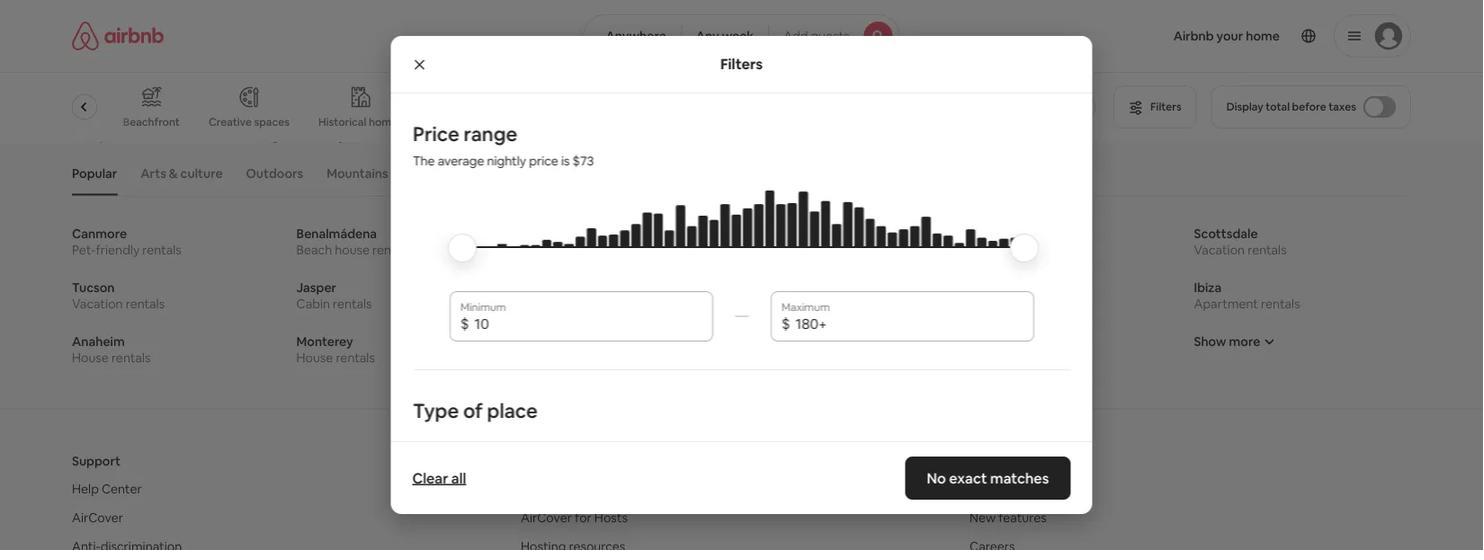 Task type: describe. For each thing, give the bounding box(es) containing it.
display
[[1227, 100, 1264, 114]]

airbnb
[[970, 453, 1010, 469]]

price
[[413, 121, 459, 147]]

aircover link
[[72, 510, 123, 526]]

marbella
[[521, 225, 572, 241]]

range
[[463, 121, 517, 147]]

vacation for tucson
[[72, 295, 123, 312]]

week
[[722, 28, 754, 44]]

most stays cost more than $45 per night. image
[[464, 191, 1020, 299]]

monterey
[[296, 333, 353, 349]]

ibiza apartment rentals
[[1194, 279, 1301, 312]]

friendly for canmore
[[96, 241, 140, 258]]

mountains
[[327, 165, 388, 181]]

mountain
[[521, 279, 577, 295]]

newsroom link
[[970, 481, 1033, 497]]

add guests button
[[769, 14, 900, 58]]

vacation for devonport
[[745, 295, 796, 312]]

add guests
[[784, 28, 850, 44]]

popular
[[72, 165, 117, 181]]

inspiration for future getaways
[[72, 119, 359, 144]]

average
[[437, 153, 484, 169]]

filters
[[721, 55, 763, 73]]

newsroom
[[970, 481, 1033, 497]]

santa barbara link
[[745, 333, 963, 366]]

none search field containing anywhere
[[583, 14, 900, 58]]

center
[[102, 481, 142, 497]]

all
[[452, 469, 466, 488]]

categories
[[571, 165, 636, 181]]

ski-in/out
[[432, 115, 482, 129]]

creative
[[209, 115, 252, 129]]

robles
[[552, 333, 591, 349]]

1 vertical spatial show more
[[1194, 333, 1261, 349]]

jasper
[[296, 279, 337, 295]]

historical homes
[[318, 115, 403, 129]]

mallacoota
[[970, 279, 1035, 295]]

type
[[413, 398, 459, 424]]

rentals for scottsdale vacation rentals
[[1248, 241, 1287, 258]]

sonoma
[[970, 333, 1019, 349]]

beachfront
[[123, 115, 180, 129]]

for for inspiration
[[175, 119, 202, 144]]

tucson vacation rentals
[[72, 279, 165, 312]]

homes
[[369, 115, 403, 129]]

show inside show more button
[[704, 3, 741, 21]]

aircover for aircover link
[[72, 510, 123, 526]]

popular button
[[63, 156, 126, 190]]

scottsdale vacation rentals
[[1194, 225, 1287, 258]]

unique
[[472, 165, 514, 181]]

new features link
[[970, 510, 1047, 526]]

aircover for aircover for hosts
[[521, 510, 572, 526]]

vacation for scottsdale
[[1194, 241, 1245, 258]]

pet- for canmore pet-friendly rentals
[[72, 241, 96, 258]]

mountain view link
[[521, 279, 738, 312]]

before
[[1293, 100, 1327, 114]]

rentals for anaheim house rentals
[[111, 349, 151, 366]]

type of place
[[413, 398, 538, 424]]

canmore pet-friendly rentals
[[72, 225, 182, 258]]

profile element
[[922, 0, 1412, 72]]

pet- for mallacoota pet-friendly rentals
[[970, 295, 994, 312]]

0 horizontal spatial show more button
[[682, 0, 801, 34]]

for for aircover
[[575, 510, 592, 526]]

tucson
[[72, 279, 115, 295]]

$ for 2nd $ text box from the right
[[460, 314, 469, 333]]

exact
[[950, 469, 988, 488]]

paso
[[521, 333, 549, 349]]

house for mijas
[[745, 241, 782, 258]]

apartment
[[1194, 295, 1259, 312]]

any week
[[696, 28, 754, 44]]

rentals inside mallacoota pet-friendly rentals
[[1040, 295, 1080, 312]]

anaheim
[[72, 333, 125, 349]]

scottsdale
[[1194, 225, 1258, 241]]

help center
[[72, 481, 142, 497]]

house
[[335, 241, 370, 258]]

benalmádena
[[296, 225, 377, 241]]

features
[[999, 510, 1047, 526]]

unique stays button
[[463, 156, 556, 190]]

help
[[72, 481, 99, 497]]

house for anaheim
[[72, 349, 109, 366]]

2 $ text field from the left
[[795, 315, 1023, 333]]

rentals for monterey house rentals
[[336, 349, 375, 366]]

matches
[[991, 469, 1050, 488]]

ski-
[[432, 115, 451, 129]]

inspiration
[[72, 119, 171, 144]]

unique stays
[[472, 165, 547, 181]]

spaces
[[254, 115, 290, 129]]

arts & culture button
[[132, 156, 232, 190]]

no exact matches
[[927, 469, 1050, 488]]

rentals inside canmore pet-friendly rentals
[[142, 241, 182, 258]]

filters dialog
[[391, 36, 1093, 551]]

devonport vacation rentals
[[745, 279, 838, 312]]

creative spaces
[[209, 115, 290, 129]]

barbara
[[782, 333, 828, 349]]

1 $ text field from the left
[[474, 315, 702, 333]]

canmore
[[72, 225, 127, 241]]



Task type: vqa. For each thing, say whether or not it's contained in the screenshot.
6 button
no



Task type: locate. For each thing, give the bounding box(es) containing it.
rentals inside "anaheim house rentals"
[[111, 349, 151, 366]]

mijas house rentals
[[745, 225, 824, 258]]

place
[[487, 398, 538, 424]]

group containing historical homes
[[44, 72, 1103, 142]]

rentals
[[142, 241, 182, 258], [373, 241, 412, 258], [547, 241, 586, 258], [785, 241, 824, 258], [1021, 241, 1060, 258], [1248, 241, 1287, 258], [126, 295, 165, 312], [333, 295, 372, 312], [799, 295, 838, 312], [1040, 295, 1080, 312], [1262, 295, 1301, 312], [111, 349, 151, 366], [336, 349, 375, 366]]

vacation up anaheim
[[72, 295, 123, 312]]

prescott cottage rentals
[[970, 225, 1060, 258]]

getaways
[[269, 119, 359, 144]]

vacation up ibiza
[[1194, 241, 1245, 258]]

sonoma link
[[970, 333, 1187, 366]]

farms
[[54, 115, 84, 129]]

categories button
[[562, 156, 645, 190]]

any
[[696, 28, 720, 44]]

friendly inside mallacoota pet-friendly rentals
[[994, 295, 1038, 312]]

friendly
[[96, 241, 140, 258], [994, 295, 1038, 312]]

benalmádena beach house rentals
[[296, 225, 412, 258]]

1 vertical spatial pet-
[[970, 295, 994, 312]]

beach button
[[403, 156, 457, 190]]

rentals for ibiza apartment rentals
[[1262, 295, 1301, 312]]

aircover for hosts link
[[521, 510, 628, 526]]

rentals up the barbara
[[799, 295, 838, 312]]

santa
[[745, 333, 779, 349]]

$ up santa barbara
[[781, 314, 790, 333]]

show more button down apartment
[[1194, 333, 1275, 349]]

devonport
[[745, 279, 810, 295]]

friendly up sonoma
[[994, 295, 1038, 312]]

2 $ from the left
[[781, 314, 790, 333]]

tab list containing popular
[[63, 151, 1412, 196]]

view
[[579, 279, 609, 295]]

anaheim house rentals
[[72, 333, 151, 366]]

rentals inside prescott cottage rentals
[[1021, 241, 1060, 258]]

rentals up sonoma link
[[1040, 295, 1080, 312]]

friendly up tucson
[[96, 241, 140, 258]]

1 horizontal spatial more
[[1230, 333, 1261, 349]]

rentals for tucson vacation rentals
[[126, 295, 165, 312]]

0 horizontal spatial for
[[175, 119, 202, 144]]

0 vertical spatial beach
[[412, 165, 448, 181]]

more
[[744, 3, 780, 21], [1230, 333, 1261, 349]]

beach up jasper
[[296, 241, 332, 258]]

more inside button
[[744, 3, 780, 21]]

show more up the week
[[704, 3, 780, 21]]

future
[[206, 119, 265, 144]]

arts & culture
[[141, 165, 223, 181]]

show
[[704, 3, 741, 21], [1194, 333, 1227, 349]]

$ text field up robles
[[474, 315, 702, 333]]

house inside "anaheim house rentals"
[[72, 349, 109, 366]]

culture
[[180, 165, 223, 181]]

rentals for prescott cottage rentals
[[1021, 241, 1060, 258]]

vacation inside "scottsdale vacation rentals"
[[1194, 241, 1245, 258]]

$ for 2nd $ text box from left
[[781, 314, 790, 333]]

0 horizontal spatial show more
[[704, 3, 780, 21]]

anywhere button
[[583, 14, 682, 58]]

0 horizontal spatial $
[[460, 314, 469, 333]]

rentals inside mijas house rentals
[[785, 241, 824, 258]]

more up the week
[[744, 3, 780, 21]]

clear
[[413, 469, 448, 488]]

1 vertical spatial beach
[[296, 241, 332, 258]]

rentals inside tucson vacation rentals
[[126, 295, 165, 312]]

0 vertical spatial friendly
[[96, 241, 140, 258]]

1 vertical spatial show
[[1194, 333, 1227, 349]]

1 horizontal spatial show more button
[[1194, 333, 1275, 349]]

1 vertical spatial show more button
[[1194, 333, 1275, 349]]

house down tucson vacation rentals
[[72, 349, 109, 366]]

show up any week at top
[[704, 3, 741, 21]]

beach down price in the top of the page
[[412, 165, 448, 181]]

friendly for mallacoota
[[994, 295, 1038, 312]]

in/out
[[451, 115, 482, 129]]

0 horizontal spatial pet-
[[72, 241, 96, 258]]

support
[[72, 453, 121, 469]]

jasper cabin rentals
[[296, 279, 372, 312]]

1 horizontal spatial vacation
[[745, 295, 796, 312]]

show more
[[704, 3, 780, 21], [1194, 333, 1261, 349]]

nightly
[[487, 153, 526, 169]]

2 horizontal spatial house
[[745, 241, 782, 258]]

0 vertical spatial show more
[[704, 3, 780, 21]]

show more inside button
[[704, 3, 780, 21]]

anywhere
[[606, 28, 667, 44]]

0 vertical spatial more
[[744, 3, 780, 21]]

house up "devonport"
[[745, 241, 782, 258]]

show down apartment
[[1194, 333, 1227, 349]]

stays
[[516, 165, 547, 181]]

house inside the monterey house rentals
[[296, 349, 333, 366]]

1 horizontal spatial friendly
[[994, 295, 1038, 312]]

&
[[169, 165, 178, 181]]

is
[[561, 153, 570, 169]]

rentals up "devonport"
[[785, 241, 824, 258]]

rentals inside jasper cabin rentals
[[333, 295, 372, 312]]

beach
[[412, 165, 448, 181], [296, 241, 332, 258]]

rentals inside devonport vacation rentals
[[799, 295, 838, 312]]

1 vertical spatial friendly
[[994, 295, 1038, 312]]

1 vertical spatial for
[[575, 510, 592, 526]]

0 horizontal spatial aircover
[[72, 510, 123, 526]]

of
[[463, 398, 483, 424]]

mallacoota pet-friendly rentals
[[970, 279, 1080, 312]]

0 vertical spatial show
[[704, 3, 741, 21]]

show more button up filters
[[682, 0, 801, 34]]

$ text field
[[474, 315, 702, 333], [795, 315, 1023, 333]]

1 horizontal spatial aircover
[[521, 510, 572, 526]]

1 horizontal spatial show more
[[1194, 333, 1261, 349]]

pet- up tucson
[[72, 241, 96, 258]]

marbella villa rentals
[[521, 225, 586, 258]]

rentals right tucson
[[126, 295, 165, 312]]

monterey house rentals
[[296, 333, 375, 366]]

0 horizontal spatial $ text field
[[474, 315, 702, 333]]

1 horizontal spatial house
[[296, 349, 333, 366]]

mijas
[[745, 225, 775, 241]]

house inside mijas house rentals
[[745, 241, 782, 258]]

beach inside benalmádena beach house rentals
[[296, 241, 332, 258]]

help center link
[[72, 481, 142, 497]]

1 horizontal spatial $ text field
[[795, 315, 1023, 333]]

rentals up the "ibiza apartment rentals"
[[1248, 241, 1287, 258]]

vacation up santa
[[745, 295, 796, 312]]

any week button
[[681, 14, 769, 58]]

vacation inside devonport vacation rentals
[[745, 295, 796, 312]]

rentals for devonport vacation rentals
[[799, 295, 838, 312]]

1 aircover from the left
[[72, 510, 123, 526]]

2 aircover from the left
[[521, 510, 572, 526]]

new features
[[970, 510, 1047, 526]]

beach inside button
[[412, 165, 448, 181]]

$ up of
[[460, 314, 469, 333]]

rentals for jasper cabin rentals
[[333, 295, 372, 312]]

rentals down tucson vacation rentals
[[111, 349, 151, 366]]

for
[[175, 119, 202, 144], [575, 510, 592, 526]]

rentals down jasper cabin rentals
[[336, 349, 375, 366]]

friendly inside canmore pet-friendly rentals
[[96, 241, 140, 258]]

1 horizontal spatial beach
[[412, 165, 448, 181]]

santa barbara
[[745, 333, 828, 349]]

mountains button
[[318, 156, 397, 190]]

more down apartment
[[1230, 333, 1261, 349]]

for up arts & culture button
[[175, 119, 202, 144]]

0 vertical spatial for
[[175, 119, 202, 144]]

paso robles link
[[521, 333, 738, 366]]

tab list
[[63, 151, 1412, 196]]

house
[[745, 241, 782, 258], [72, 349, 109, 366], [296, 349, 333, 366]]

clear all
[[413, 469, 466, 488]]

villa
[[521, 241, 545, 258]]

guests
[[811, 28, 850, 44]]

0 horizontal spatial more
[[744, 3, 780, 21]]

rentals up tucson vacation rentals
[[142, 241, 182, 258]]

rentals right cabin
[[333, 295, 372, 312]]

display total before taxes
[[1227, 100, 1357, 114]]

price
[[529, 153, 558, 169]]

prescott
[[970, 225, 1021, 241]]

rentals for marbella villa rentals
[[547, 241, 586, 258]]

rentals inside "scottsdale vacation rentals"
[[1248, 241, 1287, 258]]

2 horizontal spatial vacation
[[1194, 241, 1245, 258]]

0 vertical spatial show more button
[[682, 0, 801, 34]]

rentals inside the "ibiza apartment rentals"
[[1262, 295, 1301, 312]]

aircover left hosts at the bottom left of page
[[521, 510, 572, 526]]

‎$73
[[572, 153, 594, 169]]

rentals right house
[[373, 241, 412, 258]]

ibiza
[[1194, 279, 1222, 295]]

$
[[460, 314, 469, 333], [781, 314, 790, 333]]

0 horizontal spatial beach
[[296, 241, 332, 258]]

pet- up sonoma
[[970, 295, 994, 312]]

rentals right apartment
[[1262, 295, 1301, 312]]

aircover down help center
[[72, 510, 123, 526]]

add
[[784, 28, 808, 44]]

arts
[[141, 165, 166, 181]]

0 horizontal spatial friendly
[[96, 241, 140, 258]]

0 horizontal spatial show
[[704, 3, 741, 21]]

pet- inside canmore pet-friendly rentals
[[72, 241, 96, 258]]

1 horizontal spatial pet-
[[970, 295, 994, 312]]

$ text field up santa barbara link
[[795, 315, 1023, 333]]

show more button
[[682, 0, 801, 34], [1194, 333, 1275, 349]]

group
[[44, 72, 1103, 142]]

rentals inside the monterey house rentals
[[336, 349, 375, 366]]

0 horizontal spatial house
[[72, 349, 109, 366]]

pet-
[[72, 241, 96, 258], [970, 295, 994, 312]]

pet- inside mallacoota pet-friendly rentals
[[970, 295, 994, 312]]

rentals right villa on the top left
[[547, 241, 586, 258]]

rentals for mijas house rentals
[[785, 241, 824, 258]]

rentals inside marbella villa rentals
[[547, 241, 586, 258]]

1 horizontal spatial $
[[781, 314, 790, 333]]

outdoors
[[246, 165, 303, 181]]

1 horizontal spatial show
[[1194, 333, 1227, 349]]

clear all button
[[404, 461, 475, 497]]

vacation inside tucson vacation rentals
[[72, 295, 123, 312]]

show more down apartment
[[1194, 333, 1261, 349]]

None search field
[[583, 14, 900, 58]]

0 horizontal spatial vacation
[[72, 295, 123, 312]]

for left hosts at the bottom left of page
[[575, 510, 592, 526]]

0 vertical spatial pet-
[[72, 241, 96, 258]]

1 horizontal spatial for
[[575, 510, 592, 526]]

1 vertical spatial more
[[1230, 333, 1261, 349]]

display total before taxes button
[[1212, 85, 1412, 129]]

cottage
[[970, 241, 1018, 258]]

rentals inside benalmádena beach house rentals
[[373, 241, 412, 258]]

rentals right cottage
[[1021, 241, 1060, 258]]

house for monterey
[[296, 349, 333, 366]]

house down cabin
[[296, 349, 333, 366]]

1 $ from the left
[[460, 314, 469, 333]]

mountain view
[[521, 279, 609, 295]]

aircover
[[72, 510, 123, 526], [521, 510, 572, 526]]



